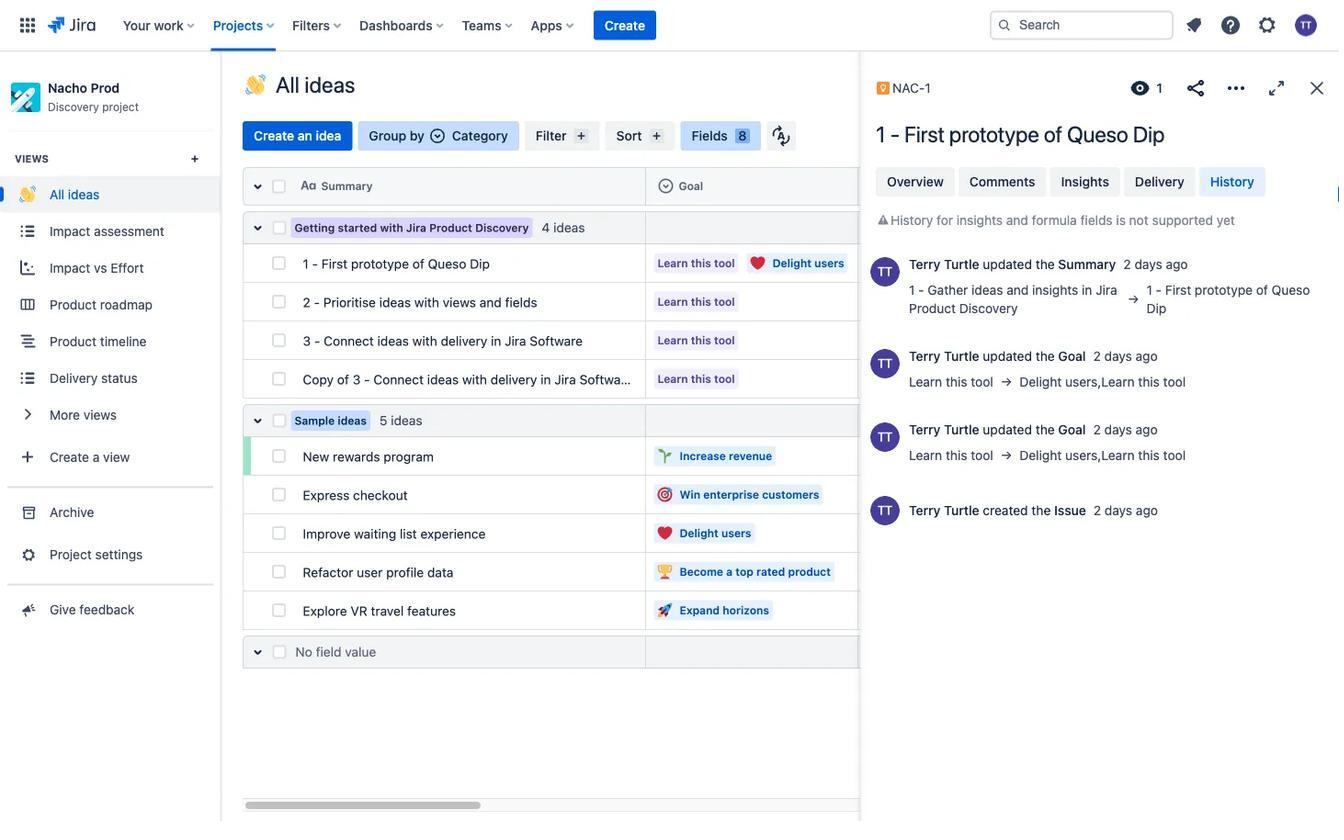 Task type: describe. For each thing, give the bounding box(es) containing it.
created
[[983, 503, 1029, 519]]

teams button
[[457, 11, 520, 40]]

- up copy
[[314, 334, 320, 349]]

0 vertical spatial software
[[530, 334, 583, 349]]

is
[[1117, 213, 1126, 228]]

customers
[[762, 489, 820, 502]]

sample
[[295, 415, 335, 428]]

- inside 1 - first prototype of queso dip
[[1156, 283, 1162, 298]]

impact vs effort link
[[0, 250, 221, 286]]

1 button
[[1124, 74, 1170, 103]]

more views
[[50, 407, 117, 422]]

history for insights and formula fields is not supported yet
[[891, 213, 1236, 228]]

field
[[316, 645, 342, 660]]

history button
[[1200, 167, 1266, 197]]

product
[[788, 566, 831, 579]]

share image
[[1185, 77, 1207, 99]]

an
[[298, 128, 312, 143]]

sample ideas
[[295, 415, 367, 428]]

roadmap
[[100, 297, 153, 312]]

:heart: image
[[751, 256, 766, 271]]

prod
[[91, 80, 120, 96]]

not
[[1130, 213, 1149, 228]]

nac-1 link
[[874, 77, 944, 99]]

create for create a view
[[50, 450, 89, 465]]

1 vertical spatial connect
[[374, 372, 424, 388]]

give feedback button
[[0, 592, 221, 628]]

dip inside "link"
[[470, 257, 490, 272]]

2 turtle from the top
[[944, 349, 980, 364]]

new rewards program
[[303, 450, 434, 465]]

rewards
[[333, 450, 380, 465]]

1 horizontal spatial delight users
[[773, 257, 845, 270]]

program
[[384, 450, 434, 465]]

project settings image
[[18, 546, 37, 564]]

features
[[407, 604, 456, 619]]

close image
[[1306, 77, 1329, 99]]

horizons
[[723, 605, 770, 617]]

delight right :heart: icon
[[773, 257, 812, 270]]

product roadmap
[[50, 297, 153, 312]]

and left formula
[[1007, 213, 1029, 228]]

jira inside 1 - gather ideas and insights in jira product discovery
[[1096, 283, 1118, 298]]

1 horizontal spatial views
[[443, 295, 476, 310]]

increase
[[680, 450, 726, 463]]

create button
[[594, 11, 656, 40]]

1 updated from the top
[[983, 257, 1033, 272]]

delivery for delivery
[[1135, 174, 1185, 189]]

revenue
[[729, 450, 772, 463]]

3 updated from the top
[[983, 422, 1033, 438]]

projects
[[213, 17, 263, 33]]

summary inside history tab panel
[[1059, 257, 1117, 272]]

create a view button
[[0, 439, 221, 476]]

delivery for delivery status
[[50, 370, 98, 386]]

refactor
[[303, 565, 353, 581]]

2 - prioritise ideas with views and fields
[[303, 295, 538, 310]]

in for insights
[[1082, 283, 1093, 298]]

0 vertical spatial all
[[276, 72, 300, 97]]

first inside "link"
[[322, 257, 348, 272]]

status
[[101, 370, 138, 386]]

5 ideas
[[380, 413, 423, 428]]

1 horizontal spatial delivery
[[491, 372, 537, 388]]

dashboards button
[[354, 11, 451, 40]]

win
[[680, 489, 701, 502]]

by
[[410, 128, 425, 143]]

product timeline link
[[0, 323, 221, 360]]

:rocket: image
[[658, 604, 673, 618]]

3 turtle from the top
[[944, 422, 980, 438]]

terry turtle updated the summary 2 days ago
[[909, 257, 1188, 272]]

no field value
[[296, 645, 376, 660]]

goal inside goal button
[[679, 180, 703, 193]]

more views link
[[0, 397, 221, 433]]

group by
[[369, 128, 425, 143]]

delivery status link
[[0, 360, 221, 397]]

filter
[[536, 128, 567, 143]]

ideas inside 1 - gather ideas and insights in jira product discovery
[[972, 283, 1003, 298]]

nac-
[[893, 80, 925, 96]]

create an idea
[[254, 128, 341, 143]]

filter button
[[525, 121, 600, 151]]

history tab panel
[[869, 208, 1332, 528]]

goal image
[[659, 179, 673, 193]]

notifications image
[[1183, 14, 1205, 36]]

settings image
[[1257, 14, 1279, 36]]

copy of 3 - connect ideas with delivery in jira software
[[303, 372, 633, 388]]

user
[[357, 565, 383, 581]]

2 updated from the top
[[983, 349, 1033, 364]]

primary element
[[11, 0, 990, 51]]

in for delivery
[[491, 334, 501, 349]]

summary image
[[301, 179, 316, 193]]

1 vertical spatial software
[[580, 372, 633, 388]]

project
[[102, 101, 139, 113]]

improve
[[303, 527, 351, 542]]

appswitcher icon image
[[17, 14, 39, 36]]

archive
[[50, 505, 94, 520]]

nacho
[[48, 80, 87, 96]]

0 vertical spatial 1 - first prototype of queso dip
[[876, 121, 1165, 147]]

no
[[296, 645, 312, 660]]

4 terry from the top
[[909, 503, 941, 519]]

1 terry from the top
[[909, 257, 941, 272]]

- inside 1 - gather ideas and insights in jira product discovery
[[919, 283, 925, 298]]

projects button
[[208, 11, 281, 40]]

express checkout
[[303, 488, 408, 503]]

profile
[[386, 565, 424, 581]]

product inside 1 - gather ideas and insights in jira product discovery
[[909, 301, 956, 316]]

apps
[[531, 17, 563, 33]]

fields
[[692, 128, 728, 143]]

timeline
[[100, 334, 147, 349]]

a for become
[[726, 566, 733, 579]]

2 vertical spatial goal
[[1059, 422, 1086, 438]]

a for create
[[93, 450, 100, 465]]

overview button
[[876, 167, 955, 197]]

become
[[680, 566, 724, 579]]

supported
[[1153, 213, 1214, 228]]

goal button
[[653, 172, 851, 201]]

1 vertical spatial fields
[[505, 295, 538, 310]]

1 inside 'dropdown button'
[[1157, 80, 1163, 96]]

vs
[[94, 260, 107, 275]]

1 vertical spatial goal
[[1059, 349, 1086, 364]]

1 vertical spatial users
[[722, 527, 752, 540]]

impact for impact assessment
[[50, 223, 90, 239]]

delivery status
[[50, 370, 138, 386]]

all ideas link
[[0, 176, 221, 213]]

1 inside 1 - first prototype of queso dip
[[1147, 283, 1153, 298]]

terry turtle created the issue 2 days ago
[[909, 503, 1158, 519]]

the down 1 - gather ideas and insights in jira product discovery on the right of the page
[[1036, 349, 1055, 364]]

1 horizontal spatial queso
[[1067, 121, 1129, 147]]

of inside 1 - first prototype of queso dip
[[1257, 283, 1269, 298]]

2 users,learn from the top
[[1066, 448, 1135, 463]]

nac-1
[[893, 80, 931, 96]]

queso inside "link"
[[428, 257, 467, 272]]

all ideas inside 'link'
[[50, 187, 99, 202]]

your work
[[123, 17, 184, 33]]



Task type: locate. For each thing, give the bounding box(es) containing it.
delivery up more
[[50, 370, 98, 386]]

explore
[[303, 604, 347, 619]]

create right apps dropdown button
[[605, 17, 645, 33]]

impact for impact vs effort
[[50, 260, 90, 275]]

help image
[[1220, 14, 1242, 36]]

updated
[[983, 257, 1033, 272], [983, 349, 1033, 364], [983, 422, 1033, 438]]

3 up copy
[[303, 334, 311, 349]]

create for create
[[605, 17, 645, 33]]

0 vertical spatial prototype
[[950, 121, 1039, 147]]

2
[[1124, 257, 1132, 272], [303, 295, 311, 310], [1094, 349, 1101, 364], [1094, 422, 1101, 438], [1094, 503, 1102, 519]]

more image
[[1226, 77, 1248, 99]]

checkout
[[353, 488, 408, 503]]

1
[[925, 80, 931, 96], [1157, 80, 1163, 96], [876, 121, 886, 147], [303, 257, 309, 272], [909, 283, 915, 298], [1147, 283, 1153, 298]]

more
[[50, 407, 80, 422]]

2 terry turtle updated the goal 2 days ago from the top
[[909, 422, 1158, 438]]

fields down 1 - first prototype of queso dip "link" at top
[[505, 295, 538, 310]]

3 right copy
[[353, 372, 361, 388]]

formula
[[1032, 213, 1077, 228]]

feedback
[[79, 602, 135, 617]]

0 horizontal spatial prototype
[[351, 257, 409, 272]]

project
[[50, 547, 92, 562]]

first down nac-1
[[905, 121, 945, 147]]

prototype
[[950, 121, 1039, 147], [351, 257, 409, 272], [1195, 283, 1253, 298]]

0 vertical spatial summary
[[321, 180, 373, 193]]

jira
[[406, 222, 427, 234], [406, 222, 427, 234], [1096, 283, 1118, 298], [505, 334, 526, 349], [555, 372, 576, 388]]

- down nac-1 link
[[891, 121, 900, 147]]

assessment
[[94, 223, 164, 239]]

copy
[[303, 372, 334, 388]]

delight users right :heart: icon
[[773, 257, 845, 270]]

first down supported at right top
[[1166, 283, 1192, 298]]

1 inside "link"
[[303, 257, 309, 272]]

1 horizontal spatial history
[[1211, 174, 1255, 189]]

a
[[93, 450, 100, 465], [726, 566, 733, 579]]

1 horizontal spatial insights
[[1033, 283, 1079, 298]]

0 horizontal spatial all ideas
[[50, 187, 99, 202]]

group
[[0, 129, 221, 487]]

delight up become
[[680, 527, 719, 540]]

dip down not
[[1147, 301, 1167, 316]]

banner
[[0, 0, 1340, 51]]

1 vertical spatial summary
[[1059, 257, 1117, 272]]

1 vertical spatial first
[[322, 257, 348, 272]]

2 horizontal spatial prototype
[[1195, 283, 1253, 298]]

0 vertical spatial delight users,learn this tool
[[1020, 375, 1186, 390]]

0 vertical spatial updated
[[983, 257, 1033, 272]]

1 vertical spatial queso
[[428, 257, 467, 272]]

views
[[15, 153, 49, 165]]

1 vertical spatial 1 - first prototype of queso dip
[[303, 257, 490, 272]]

connect up 5 ideas
[[374, 372, 424, 388]]

0 vertical spatial history
[[1211, 174, 1255, 189]]

and inside 1 - gather ideas and insights in jira product discovery
[[1007, 283, 1029, 298]]

0 vertical spatial delivery
[[1135, 174, 1185, 189]]

list
[[400, 527, 417, 542]]

history left for
[[891, 213, 934, 228]]

delivery inside button
[[1135, 174, 1185, 189]]

category
[[452, 128, 508, 143]]

create an idea button
[[243, 121, 353, 151]]

project settings
[[50, 547, 143, 562]]

2 vertical spatial updated
[[983, 422, 1033, 438]]

create down more
[[50, 450, 89, 465]]

the down formula
[[1036, 257, 1055, 272]]

impact up impact vs effort
[[50, 223, 90, 239]]

banner containing your work
[[0, 0, 1340, 51]]

:wave: image
[[245, 74, 266, 95], [19, 186, 36, 203], [19, 186, 36, 203]]

0 horizontal spatial delivery
[[441, 334, 488, 349]]

1 horizontal spatial prototype
[[950, 121, 1039, 147]]

comments
[[970, 174, 1036, 189]]

all ideas up impact assessment
[[50, 187, 99, 202]]

1 horizontal spatial users
[[815, 257, 845, 270]]

0 vertical spatial dip
[[1133, 121, 1165, 147]]

1 vertical spatial all
[[50, 187, 64, 202]]

ideas inside 'link'
[[68, 187, 99, 202]]

terry
[[909, 257, 941, 272], [909, 349, 941, 364], [909, 422, 941, 438], [909, 503, 941, 519]]

overview
[[887, 174, 944, 189]]

0 vertical spatial users,learn
[[1066, 375, 1135, 390]]

4 turtle from the top
[[944, 503, 980, 519]]

create inside dropdown button
[[50, 450, 89, 465]]

teams
[[462, 17, 502, 33]]

summary right summary image
[[321, 180, 373, 193]]

1 horizontal spatial 3
[[353, 372, 361, 388]]

1 - first prototype of queso dip inside "link"
[[303, 257, 490, 272]]

2 vertical spatial first
[[1166, 283, 1192, 298]]

users right :heart: icon
[[815, 257, 845, 270]]

delight
[[773, 257, 812, 270], [1020, 375, 1062, 390], [1020, 448, 1062, 463], [680, 527, 719, 540]]

insights right for
[[957, 213, 1003, 228]]

0 vertical spatial queso
[[1067, 121, 1129, 147]]

data
[[427, 565, 454, 581]]

insights down terry turtle updated the summary 2 days ago on the right of the page
[[1033, 283, 1079, 298]]

1 vertical spatial users,learn
[[1066, 448, 1135, 463]]

autosave is enabled image
[[772, 125, 790, 147]]

:trophy: image
[[658, 565, 673, 580], [658, 565, 673, 580]]

of inside 1 - first prototype of queso dip "link"
[[413, 257, 425, 272]]

prototype up comments on the right top
[[950, 121, 1039, 147]]

explore vr travel features
[[303, 604, 456, 619]]

create
[[605, 17, 645, 33], [254, 128, 294, 143], [50, 450, 89, 465]]

terry turtle updated the goal 2 days ago up "terry turtle created the issue 2 days ago" on the bottom of the page
[[909, 422, 1158, 438]]

impact vs effort
[[50, 260, 144, 275]]

1 impact from the top
[[50, 223, 90, 239]]

value
[[345, 645, 376, 660]]

1 vertical spatial dip
[[470, 257, 490, 272]]

create a view
[[50, 450, 130, 465]]

- right copy
[[364, 372, 370, 388]]

1 horizontal spatial first
[[905, 121, 945, 147]]

expand horizons
[[680, 605, 770, 617]]

history for history for insights and formula fields is not supported yet
[[891, 213, 934, 228]]

first up prioritise
[[322, 257, 348, 272]]

0 horizontal spatial views
[[83, 407, 117, 422]]

delight users up become
[[680, 527, 752, 540]]

2 delight users,learn this tool from the top
[[1020, 448, 1186, 463]]

connect down prioritise
[[324, 334, 374, 349]]

0 horizontal spatial in
[[491, 334, 501, 349]]

0 horizontal spatial history
[[891, 213, 934, 228]]

-
[[891, 121, 900, 147], [312, 257, 318, 272], [919, 283, 925, 298], [1156, 283, 1162, 298], [314, 295, 320, 310], [314, 334, 320, 349], [364, 372, 370, 388]]

views down 1 - first prototype of queso dip "link" at top
[[443, 295, 476, 310]]

all inside 'link'
[[50, 187, 64, 202]]

learn
[[658, 257, 688, 270], [658, 296, 688, 308], [658, 334, 688, 347], [658, 373, 688, 386], [909, 375, 943, 390], [909, 448, 943, 463]]

:seedling: image
[[658, 449, 673, 464], [658, 449, 673, 464]]

travel
[[371, 604, 404, 619]]

1 horizontal spatial all
[[276, 72, 300, 97]]

:rocket: image
[[658, 604, 673, 618]]

delight up "terry turtle created the issue 2 days ago" on the bottom of the page
[[1020, 448, 1062, 463]]

- left gather
[[919, 283, 925, 298]]

goal up the issue
[[1059, 422, 1086, 438]]

delivery up copy of 3 - connect ideas with delivery in jira software
[[441, 334, 488, 349]]

goal down 1 - gather ideas and insights in jira product discovery on the right of the page
[[1059, 349, 1086, 364]]

0 vertical spatial a
[[93, 450, 100, 465]]

:wave: image
[[245, 74, 266, 95]]

project settings button
[[0, 536, 221, 573]]

the left the issue
[[1032, 503, 1051, 519]]

prototype inside 1 - first prototype of queso dip
[[1195, 283, 1253, 298]]

1 vertical spatial insights
[[1033, 283, 1079, 298]]

settings
[[95, 547, 143, 562]]

give feedback
[[50, 602, 135, 617]]

connect
[[324, 334, 374, 349], [374, 372, 424, 388]]

1 horizontal spatial a
[[726, 566, 733, 579]]

product timeline
[[50, 334, 147, 349]]

view
[[103, 450, 130, 465]]

impact left vs
[[50, 260, 90, 275]]

first inside 1 - first prototype of queso dip
[[1166, 283, 1192, 298]]

0 vertical spatial delight users
[[773, 257, 845, 270]]

effort
[[111, 260, 144, 275]]

1 vertical spatial 3
[[353, 372, 361, 388]]

1 users,learn from the top
[[1066, 375, 1135, 390]]

cell
[[859, 167, 970, 206], [859, 211, 970, 245], [859, 211, 970, 245], [859, 245, 970, 283], [859, 283, 970, 322], [859, 322, 970, 360], [859, 360, 970, 399], [859, 405, 970, 438], [859, 438, 970, 476], [859, 476, 970, 515], [859, 515, 970, 553], [859, 553, 970, 592], [859, 592, 970, 631], [859, 636, 970, 669]]

discovery inside 1 - gather ideas and insights in jira product discovery
[[960, 301, 1018, 316]]

all ideas up an
[[276, 72, 355, 97]]

fields left is
[[1081, 213, 1113, 228]]

1 turtle from the top
[[944, 257, 980, 272]]

software
[[530, 334, 583, 349], [580, 372, 633, 388]]

all right :wave: icon
[[276, 72, 300, 97]]

2 vertical spatial in
[[541, 372, 551, 388]]

discovery inside nacho prod discovery project
[[48, 101, 99, 113]]

of
[[1044, 121, 1063, 147], [413, 257, 425, 272], [1257, 283, 1269, 298], [337, 372, 349, 388]]

refactor user profile data
[[303, 565, 454, 581]]

1 vertical spatial history
[[891, 213, 934, 228]]

0 vertical spatial 3
[[303, 334, 311, 349]]

filters button
[[287, 11, 349, 40]]

insights inside 1 - gather ideas and insights in jira product discovery
[[1033, 283, 1079, 298]]

rated
[[757, 566, 785, 579]]

1 vertical spatial delight users,learn this tool
[[1020, 448, 1186, 463]]

gather
[[928, 283, 968, 298]]

a left top at the bottom right of the page
[[726, 566, 733, 579]]

prioritise
[[323, 295, 376, 310]]

win enterprise customers
[[680, 489, 820, 502]]

0 vertical spatial fields
[[1081, 213, 1113, 228]]

0 vertical spatial users
[[815, 257, 845, 270]]

group containing all ideas
[[0, 129, 221, 487]]

views inside 'jira product discovery navigation' element
[[83, 407, 117, 422]]

terry turtle updated the goal 2 days ago
[[909, 349, 1158, 364], [909, 422, 1158, 438]]

1 - first prototype of queso dip
[[876, 121, 1165, 147], [303, 257, 490, 272], [1147, 283, 1311, 316]]

1 vertical spatial in
[[491, 334, 501, 349]]

updated up created
[[983, 422, 1033, 438]]

2 terry from the top
[[909, 349, 941, 364]]

0 horizontal spatial 3
[[303, 334, 311, 349]]

getting
[[295, 222, 335, 234], [295, 222, 335, 234]]

and down terry turtle updated the summary 2 days ago on the right of the page
[[1007, 283, 1029, 298]]

history for history
[[1211, 174, 1255, 189]]

0 horizontal spatial queso
[[428, 257, 467, 272]]

0 horizontal spatial first
[[322, 257, 348, 272]]

0 vertical spatial impact
[[50, 223, 90, 239]]

summary down history for insights and formula fields is not supported yet
[[1059, 257, 1117, 272]]

views right more
[[83, 407, 117, 422]]

1 vertical spatial all ideas
[[50, 187, 99, 202]]

1 vertical spatial a
[[726, 566, 733, 579]]

1 horizontal spatial fields
[[1081, 213, 1113, 228]]

1 vertical spatial delivery
[[491, 372, 537, 388]]

0 vertical spatial all ideas
[[276, 72, 355, 97]]

1 horizontal spatial delivery
[[1135, 174, 1185, 189]]

dip down 1 'dropdown button'
[[1133, 121, 1165, 147]]

1 vertical spatial delight users
[[680, 527, 752, 540]]

yet
[[1217, 213, 1236, 228]]

getting started with jira product discovery
[[295, 222, 529, 234], [295, 222, 529, 234]]

Search field
[[990, 11, 1174, 40]]

1 vertical spatial impact
[[50, 260, 90, 275]]

your profile and settings image
[[1295, 14, 1318, 36]]

0 horizontal spatial create
[[50, 450, 89, 465]]

create inside primary 'element'
[[605, 17, 645, 33]]

goal right goal image
[[679, 180, 703, 193]]

1 vertical spatial delivery
[[50, 370, 98, 386]]

improve waiting list experience
[[303, 527, 486, 542]]

new
[[303, 450, 329, 465]]

1 horizontal spatial create
[[254, 128, 294, 143]]

updated down 1 - gather ideas and insights in jira product discovery on the right of the page
[[983, 349, 1033, 364]]

tab list
[[874, 165, 1327, 199]]

a inside dropdown button
[[93, 450, 100, 465]]

2 horizontal spatial queso
[[1272, 283, 1311, 298]]

0 horizontal spatial insights
[[957, 213, 1003, 228]]

and
[[1007, 213, 1029, 228], [1007, 283, 1029, 298], [480, 295, 502, 310]]

1 - first prototype of queso dip down yet
[[1147, 283, 1311, 316]]

1 - gather ideas and insights in jira product discovery
[[909, 283, 1118, 316]]

1 delight users,learn this tool from the top
[[1020, 375, 1186, 390]]

0 vertical spatial delivery
[[441, 334, 488, 349]]

1 vertical spatial views
[[83, 407, 117, 422]]

product roadmap link
[[0, 286, 221, 323]]

0 vertical spatial first
[[905, 121, 945, 147]]

tab list containing overview
[[874, 165, 1327, 199]]

0 vertical spatial terry turtle updated the goal 2 days ago
[[909, 349, 1158, 364]]

- inside 1 - first prototype of queso dip "link"
[[312, 257, 318, 272]]

delivery down 3 - connect ideas with delivery in jira software
[[491, 372, 537, 388]]

0 vertical spatial create
[[605, 17, 645, 33]]

0 vertical spatial goal
[[679, 180, 703, 193]]

sort
[[617, 128, 642, 143]]

1 horizontal spatial in
[[541, 372, 551, 388]]

3 - connect ideas with delivery in jira software
[[303, 334, 583, 349]]

current project sidebar image
[[200, 74, 241, 110]]

history inside history button
[[1211, 174, 1255, 189]]

become a top rated product
[[680, 566, 831, 579]]

0 horizontal spatial summary
[[321, 180, 373, 193]]

3 terry from the top
[[909, 422, 941, 438]]

0 vertical spatial connect
[[324, 334, 374, 349]]

2 vertical spatial 1 - first prototype of queso dip
[[1147, 283, 1311, 316]]

1 vertical spatial updated
[[983, 349, 1033, 364]]

0 horizontal spatial delight users
[[680, 527, 752, 540]]

updated up 1 - gather ideas and insights in jira product discovery on the right of the page
[[983, 257, 1033, 272]]

2 impact from the top
[[50, 260, 90, 275]]

sort button
[[605, 121, 675, 151]]

2 vertical spatial create
[[50, 450, 89, 465]]

1 terry turtle updated the goal 2 days ago from the top
[[909, 349, 1158, 364]]

insights button
[[1050, 167, 1121, 197]]

dashboards
[[360, 17, 433, 33]]

2 vertical spatial prototype
[[1195, 283, 1253, 298]]

1 vertical spatial prototype
[[351, 257, 409, 272]]

1 - first prototype of queso dip up 2 - prioritise ideas with views and fields
[[303, 257, 490, 272]]

delight users,learn this tool
[[1020, 375, 1186, 390], [1020, 448, 1186, 463]]

2 horizontal spatial in
[[1082, 283, 1093, 298]]

jira image
[[48, 14, 95, 36], [48, 14, 95, 36]]

single select dropdown image
[[430, 129, 445, 143]]

1 - first prototype of queso dip link
[[296, 244, 639, 283]]

1 - first prototype of queso dip up comments on the right top
[[876, 121, 1165, 147]]

feedback image
[[18, 601, 37, 619]]

jira product discovery navigation element
[[0, 51, 221, 822]]

collapse all image
[[247, 176, 269, 198]]

summary inside button
[[321, 180, 373, 193]]

- down supported at right top
[[1156, 283, 1162, 298]]

1 horizontal spatial summary
[[1059, 257, 1117, 272]]

2 vertical spatial queso
[[1272, 283, 1311, 298]]

create for create an idea
[[254, 128, 294, 143]]

2 horizontal spatial first
[[1166, 283, 1192, 298]]

first
[[905, 121, 945, 147], [322, 257, 348, 272], [1166, 283, 1192, 298]]

users down enterprise
[[722, 527, 752, 540]]

1 inside 1 - gather ideas and insights in jira product discovery
[[909, 283, 915, 298]]

expand
[[680, 605, 720, 617]]

prototype up prioritise
[[351, 257, 409, 272]]

express
[[303, 488, 350, 503]]

1 vertical spatial terry turtle updated the goal 2 days ago
[[909, 422, 1158, 438]]

insights
[[957, 213, 1003, 228], [1033, 283, 1079, 298]]

5
[[380, 413, 387, 428]]

prototype inside "link"
[[351, 257, 409, 272]]

and down 1 - first prototype of queso dip "link" at top
[[480, 295, 502, 310]]

work
[[154, 17, 184, 33]]

0 horizontal spatial a
[[93, 450, 100, 465]]

:dart: image
[[658, 488, 673, 502], [658, 488, 673, 502]]

group
[[369, 128, 407, 143]]

a left view
[[93, 450, 100, 465]]

give
[[50, 602, 76, 617]]

expand image
[[1266, 77, 1288, 99]]

delivery inside 'jira product discovery navigation' element
[[50, 370, 98, 386]]

history up yet
[[1211, 174, 1255, 189]]

2 vertical spatial dip
[[1147, 301, 1167, 316]]

in inside 1 - gather ideas and insights in jira product discovery
[[1082, 283, 1093, 298]]

queso inside 1 - first prototype of queso dip
[[1272, 283, 1311, 298]]

delivery
[[1135, 174, 1185, 189], [50, 370, 98, 386]]

create left an
[[254, 128, 294, 143]]

terry turtle updated the goal 2 days ago down 1 - gather ideas and insights in jira product discovery on the right of the page
[[909, 349, 1158, 364]]

waiting
[[354, 527, 396, 542]]

:heart: image
[[751, 256, 766, 271], [658, 526, 673, 541], [658, 526, 673, 541]]

- down summary image
[[312, 257, 318, 272]]

2 horizontal spatial create
[[605, 17, 645, 33]]

delivery up not
[[1135, 174, 1185, 189]]

all up impact assessment
[[50, 187, 64, 202]]

the up "terry turtle created the issue 2 days ago" on the bottom of the page
[[1036, 422, 1055, 438]]

0 horizontal spatial all
[[50, 187, 64, 202]]

insights
[[1061, 174, 1110, 189]]

0 horizontal spatial users
[[722, 527, 752, 540]]

prototype down yet
[[1195, 283, 1253, 298]]

1 - first prototype of queso dip inside history tab panel
[[1147, 283, 1311, 316]]

delight down 1 - gather ideas and insights in jira product discovery on the right of the page
[[1020, 375, 1062, 390]]

fields inside history tab panel
[[1081, 213, 1113, 228]]

dip inside 1 - first prototype of queso dip
[[1147, 301, 1167, 316]]

dip up 2 - prioritise ideas with views and fields
[[470, 257, 490, 272]]

history inside history tab panel
[[891, 213, 934, 228]]

search image
[[998, 18, 1012, 33]]

all ideas
[[276, 72, 355, 97], [50, 187, 99, 202]]

- left prioritise
[[314, 295, 320, 310]]

1 horizontal spatial all ideas
[[276, 72, 355, 97]]

increase revenue
[[680, 450, 772, 463]]

your
[[123, 17, 151, 33]]



Task type: vqa. For each thing, say whether or not it's contained in the screenshot.


